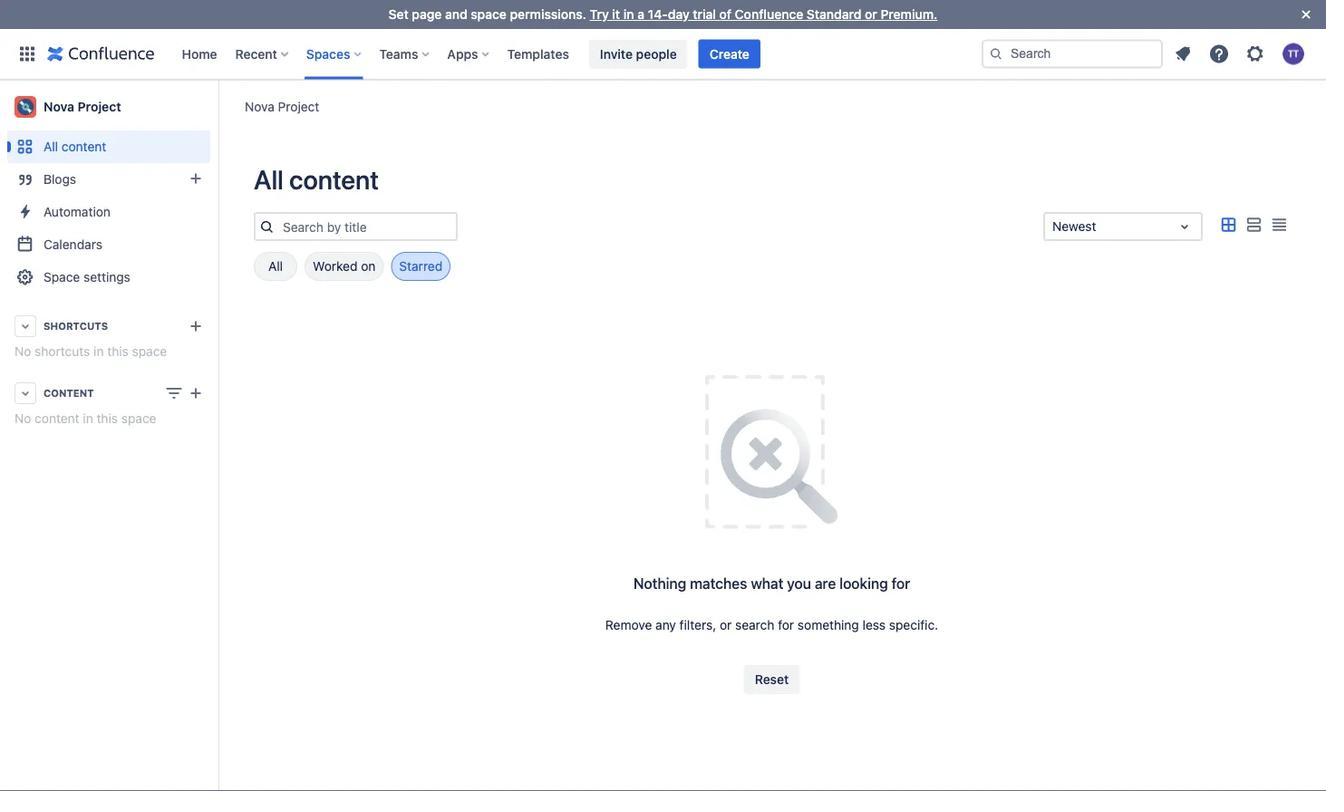 Task type: vqa. For each thing, say whether or not it's contained in the screenshot.
Add a description... "Add"
no



Task type: locate. For each thing, give the bounding box(es) containing it.
0 horizontal spatial nova
[[44, 99, 74, 114]]

content
[[62, 139, 106, 154], [289, 164, 379, 195], [35, 411, 79, 426]]

no left shortcuts in the top left of the page
[[15, 344, 31, 359]]

space settings link
[[7, 261, 210, 294]]

0 horizontal spatial nova project
[[44, 99, 121, 114]]

1 vertical spatial all content
[[254, 164, 379, 195]]

create a page image
[[185, 383, 207, 404]]

create link
[[699, 39, 760, 68]]

worked
[[313, 259, 358, 274]]

open image
[[1174, 216, 1196, 237]]

confluence image
[[47, 43, 155, 65], [47, 43, 155, 65]]

1 horizontal spatial project
[[278, 99, 319, 114]]

nova up all content link
[[44, 99, 74, 114]]

1 vertical spatial no
[[15, 411, 31, 426]]

all content inside space element
[[44, 139, 106, 154]]

1 horizontal spatial all content
[[254, 164, 379, 195]]

2 horizontal spatial in
[[623, 7, 634, 22]]

0 vertical spatial no
[[15, 344, 31, 359]]

change view image
[[163, 383, 185, 404]]

for right the looking
[[892, 575, 910, 592]]

it
[[612, 7, 620, 22]]

2 no from the top
[[15, 411, 31, 426]]

Search field
[[982, 39, 1163, 68]]

settings icon image
[[1245, 43, 1266, 65]]

space element
[[0, 80, 218, 791]]

nova project link up all content link
[[7, 89, 210, 125]]

this for content
[[97, 411, 118, 426]]

shortcuts
[[44, 320, 108, 332]]

2 project from the left
[[78, 99, 121, 114]]

all up blogs at the left top of page
[[44, 139, 58, 154]]

on
[[361, 259, 376, 274]]

your profile and preferences image
[[1283, 43, 1304, 65]]

1 vertical spatial or
[[720, 618, 732, 633]]

2 vertical spatial all
[[268, 259, 283, 274]]

1 horizontal spatial in
[[94, 344, 104, 359]]

0 vertical spatial all content
[[44, 139, 106, 154]]

project up all content link
[[78, 99, 121, 114]]

1 vertical spatial in
[[94, 344, 104, 359]]

all
[[44, 139, 58, 154], [254, 164, 284, 195], [268, 259, 283, 274]]

space
[[44, 270, 80, 285]]

nova project link
[[7, 89, 210, 125], [245, 97, 319, 116]]

this for shortcuts
[[107, 344, 129, 359]]

confluence
[[735, 7, 803, 22]]

0 horizontal spatial for
[[778, 618, 794, 633]]

all content link
[[7, 131, 210, 163]]

reset
[[755, 672, 789, 687]]

remove
[[605, 618, 652, 633]]

or right filters, on the bottom right of the page
[[720, 618, 732, 633]]

space down shortcuts "dropdown button"
[[132, 344, 167, 359]]

1 project from the left
[[278, 99, 319, 114]]

newest
[[1052, 219, 1096, 234]]

looking
[[840, 575, 888, 592]]

0 horizontal spatial all content
[[44, 139, 106, 154]]

content down content
[[35, 411, 79, 426]]

no shortcuts in this space
[[15, 344, 167, 359]]

or
[[865, 7, 877, 22], [720, 618, 732, 633]]

nova project down recent dropdown button
[[245, 99, 319, 114]]

nova project inside nova project link
[[44, 99, 121, 114]]

space
[[471, 7, 507, 22], [132, 344, 167, 359], [121, 411, 156, 426]]

content
[[44, 388, 94, 399]]

1 vertical spatial space
[[132, 344, 167, 359]]

automation link
[[7, 196, 210, 228]]

space for no content in this space
[[121, 411, 156, 426]]

0 horizontal spatial project
[[78, 99, 121, 114]]

templates
[[507, 46, 569, 61]]

in down shortcuts "dropdown button"
[[94, 344, 104, 359]]

add shortcut image
[[185, 315, 207, 337]]

matches
[[690, 575, 747, 592]]

starred button
[[391, 252, 451, 281]]

2 vertical spatial space
[[121, 411, 156, 426]]

1 vertical spatial this
[[97, 411, 118, 426]]

this down content dropdown button
[[97, 411, 118, 426]]

nova
[[245, 99, 275, 114], [44, 99, 74, 114]]

calendars
[[44, 237, 102, 252]]

teams button
[[374, 39, 436, 68]]

0 vertical spatial this
[[107, 344, 129, 359]]

help icon image
[[1208, 43, 1230, 65]]

create a blog image
[[185, 168, 207, 189]]

invite
[[600, 46, 633, 61]]

all content up blogs at the left top of page
[[44, 139, 106, 154]]

space right and
[[471, 7, 507, 22]]

all left worked
[[268, 259, 283, 274]]

nova project up all content link
[[44, 99, 121, 114]]

2 nova project from the left
[[44, 99, 121, 114]]

no
[[15, 344, 31, 359], [15, 411, 31, 426]]

global element
[[11, 29, 978, 79]]

2 vertical spatial in
[[83, 411, 93, 426]]

compact list image
[[1268, 214, 1290, 236]]

set
[[388, 7, 409, 22]]

and
[[445, 7, 467, 22]]

banner
[[0, 29, 1326, 80]]

0 vertical spatial all
[[44, 139, 58, 154]]

1 nova project from the left
[[245, 99, 319, 114]]

None text field
[[1052, 218, 1056, 236]]

content up search by title field
[[289, 164, 379, 195]]

home
[[182, 46, 217, 61]]

1 horizontal spatial nova project link
[[245, 97, 319, 116]]

1 horizontal spatial nova project
[[245, 99, 319, 114]]

nova project link down recent dropdown button
[[245, 97, 319, 116]]

set page and space permissions. try it in a 14-day trial of confluence standard or premium.
[[388, 7, 938, 22]]

in down content
[[83, 411, 93, 426]]

project down spaces
[[278, 99, 319, 114]]

automation
[[44, 204, 111, 219]]

invite people
[[600, 46, 677, 61]]

for right search
[[778, 618, 794, 633]]

space settings
[[44, 270, 130, 285]]

for
[[892, 575, 910, 592], [778, 618, 794, 633]]

spaces button
[[301, 39, 368, 68]]

no content in this space
[[15, 411, 156, 426]]

0 horizontal spatial in
[[83, 411, 93, 426]]

content up blogs at the left top of page
[[62, 139, 106, 154]]

no down content dropdown button
[[15, 411, 31, 426]]

list image
[[1243, 214, 1265, 236]]

all content
[[44, 139, 106, 154], [254, 164, 379, 195]]

1 horizontal spatial nova
[[245, 99, 275, 114]]

try it in a 14-day trial of confluence standard or premium. link
[[590, 7, 938, 22]]

banner containing home
[[0, 29, 1326, 80]]

in left a
[[623, 7, 634, 22]]

cards image
[[1217, 214, 1239, 236]]

this down shortcuts "dropdown button"
[[107, 344, 129, 359]]

or right standard
[[865, 7, 877, 22]]

templates link
[[502, 39, 575, 68]]

1 horizontal spatial for
[[892, 575, 910, 592]]

all content up search by title field
[[254, 164, 379, 195]]

0 vertical spatial content
[[62, 139, 106, 154]]

2 nova from the left
[[44, 99, 74, 114]]

space down content dropdown button
[[121, 411, 156, 426]]

nova project
[[245, 99, 319, 114], [44, 99, 121, 114]]

this
[[107, 344, 129, 359], [97, 411, 118, 426]]

in
[[623, 7, 634, 22], [94, 344, 104, 359], [83, 411, 93, 426]]

1 horizontal spatial or
[[865, 7, 877, 22]]

all button
[[254, 252, 297, 281]]

project
[[278, 99, 319, 114], [78, 99, 121, 114]]

nothing matches what you are looking for
[[634, 575, 910, 592]]

in for no content in this space
[[83, 411, 93, 426]]

all inside all content link
[[44, 139, 58, 154]]

nova right collapse sidebar image
[[245, 99, 275, 114]]

blogs link
[[7, 163, 210, 196]]

try
[[590, 7, 609, 22]]

14-
[[648, 7, 668, 22]]

Search by title field
[[277, 214, 456, 239]]

1 no from the top
[[15, 344, 31, 359]]

in for no shortcuts in this space
[[94, 344, 104, 359]]

all right create a blog image
[[254, 164, 284, 195]]

you
[[787, 575, 811, 592]]



Task type: describe. For each thing, give the bounding box(es) containing it.
of
[[719, 7, 732, 22]]

0 vertical spatial space
[[471, 7, 507, 22]]

content button
[[7, 377, 210, 410]]

are
[[815, 575, 836, 592]]

page
[[412, 7, 442, 22]]

teams
[[379, 46, 418, 61]]

trial
[[693, 7, 716, 22]]

a
[[637, 7, 644, 22]]

home link
[[176, 39, 223, 68]]

recent button
[[230, 39, 295, 68]]

0 horizontal spatial or
[[720, 618, 732, 633]]

all inside all button
[[268, 259, 283, 274]]

premium.
[[881, 7, 938, 22]]

worked on button
[[305, 252, 384, 281]]

any
[[655, 618, 676, 633]]

no for no content in this space
[[15, 411, 31, 426]]

remove any filters, or search for something less specific.
[[605, 618, 938, 633]]

worked on
[[313, 259, 376, 274]]

what
[[751, 575, 783, 592]]

no for no shortcuts in this space
[[15, 344, 31, 359]]

recent
[[235, 46, 277, 61]]

1 vertical spatial content
[[289, 164, 379, 195]]

1 vertical spatial all
[[254, 164, 284, 195]]

project inside space element
[[78, 99, 121, 114]]

0 vertical spatial for
[[892, 575, 910, 592]]

less
[[863, 618, 886, 633]]

calendars link
[[7, 228, 210, 261]]

standard
[[807, 7, 862, 22]]

apps
[[447, 46, 478, 61]]

0 horizontal spatial nova project link
[[7, 89, 210, 125]]

starred
[[399, 259, 443, 274]]

0 vertical spatial in
[[623, 7, 634, 22]]

close image
[[1295, 4, 1317, 25]]

appswitcher icon image
[[16, 43, 38, 65]]

nothing
[[634, 575, 686, 592]]

create
[[710, 46, 750, 61]]

invite people button
[[589, 39, 688, 68]]

day
[[668, 7, 690, 22]]

shortcuts
[[35, 344, 90, 359]]

shortcuts button
[[7, 310, 210, 343]]

filters,
[[680, 618, 716, 633]]

0 vertical spatial or
[[865, 7, 877, 22]]

2 vertical spatial content
[[35, 411, 79, 426]]

settings
[[83, 270, 130, 285]]

apps button
[[442, 39, 496, 68]]

something
[[798, 618, 859, 633]]

permissions.
[[510, 7, 586, 22]]

1 vertical spatial for
[[778, 618, 794, 633]]

reset button
[[744, 665, 800, 694]]

people
[[636, 46, 677, 61]]

search
[[735, 618, 775, 633]]

blogs
[[44, 172, 76, 187]]

specific.
[[889, 618, 938, 633]]

notification icon image
[[1172, 43, 1194, 65]]

nova inside space element
[[44, 99, 74, 114]]

space for no shortcuts in this space
[[132, 344, 167, 359]]

search image
[[989, 47, 1003, 61]]

1 nova from the left
[[245, 99, 275, 114]]

collapse sidebar image
[[198, 89, 237, 125]]

spaces
[[306, 46, 350, 61]]



